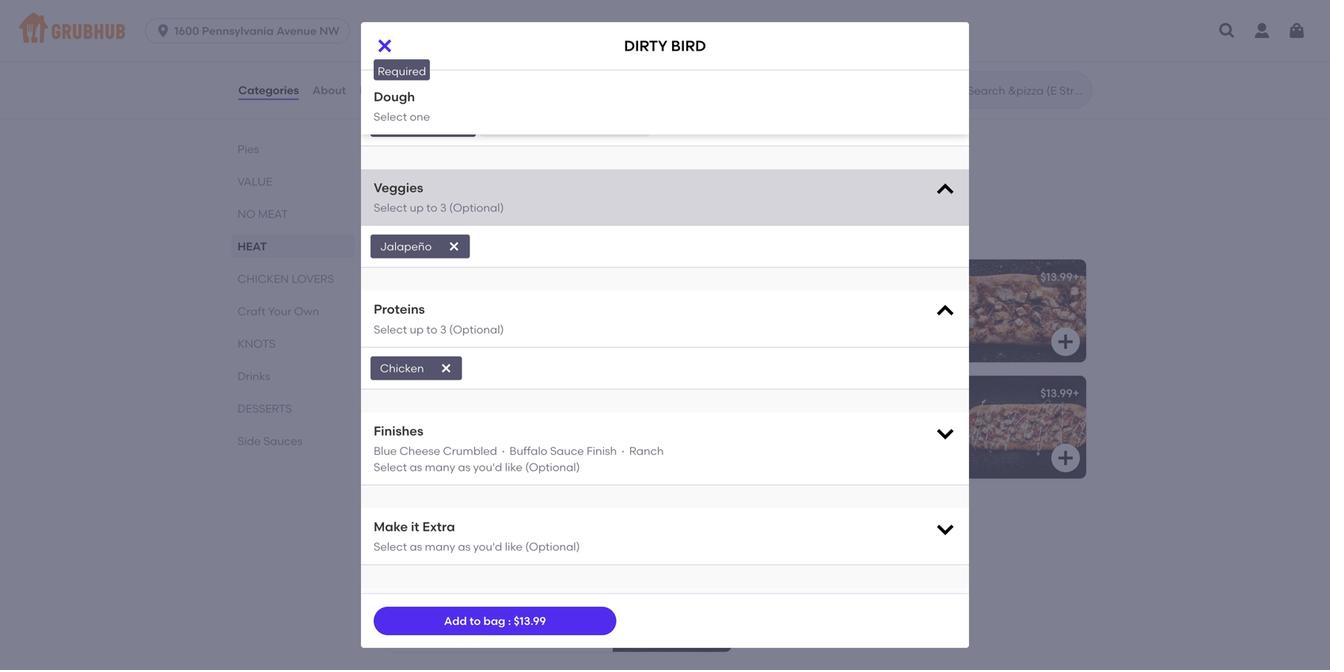 Task type: vqa. For each thing, say whether or not it's contained in the screenshot.
DIRTY BIRD IMAGE
yes



Task type: describe. For each thing, give the bounding box(es) containing it.
1 horizontal spatial lovers
[[472, 223, 539, 243]]

1 vertical spatial chicken
[[238, 272, 289, 286]]

reviews
[[360, 83, 404, 97]]

as up craft your own pizza
[[458, 541, 471, 554]]

pies
[[238, 143, 259, 156]]

buffalo 66
[[399, 98, 466, 111]]

like inside finishes blue cheese crumbled ∙ buffalo sauce finish ∙ ranch select as many as you'd like (optional)
[[505, 461, 523, 474]]

1 dough from the top
[[374, 58, 415, 74]]

up for veggies
[[410, 201, 424, 215]]

many inside make it extra select as many as you'd like (optional)
[[425, 541, 455, 554]]

1 horizontal spatial own
[[475, 512, 513, 533]]

$13.99 + for dirty bird
[[686, 387, 725, 400]]

pineapple jack'd image
[[968, 0, 1087, 74]]

(optional) inside proteins select up to 3 (optional)
[[449, 323, 504, 336]]

2 dough select one from the top
[[374, 89, 430, 124]]

proteins select up to 3 (optional)
[[374, 302, 504, 336]]

about button
[[312, 62, 347, 119]]

like inside make it extra select as many as you'd like (optional)
[[505, 541, 523, 554]]

1 ∙ from the left
[[500, 445, 507, 458]]

as down it on the bottom of page
[[410, 541, 422, 554]]

$13.99 + for cbr
[[1041, 387, 1080, 400]]

+ for cbr
[[1073, 387, 1080, 400]]

main navigation navigation
[[0, 0, 1331, 62]]

add
[[444, 615, 467, 628]]

as down the cheese
[[410, 461, 422, 474]]

2 one from the top
[[410, 110, 430, 124]]

1 dough select one from the top
[[374, 58, 430, 93]]

select inside make it extra select as many as you'd like (optional)
[[374, 541, 407, 554]]

🔥🔥🔥 image
[[613, 0, 732, 74]]

dirty bird image
[[613, 376, 732, 479]]

0 vertical spatial your
[[268, 305, 292, 318]]

heat
[[238, 240, 267, 253]]

sauce
[[550, 445, 584, 458]]

craft for craft your own by clicking below to add or remove toppings
[[399, 583, 436, 596]]

veggies
[[374, 180, 423, 196]]

(optional) inside finishes blue cheese crumbled ∙ buffalo sauce finish ∙ ranch select as many as you'd like (optional)
[[525, 461, 580, 474]]

it
[[411, 520, 419, 535]]

1 vertical spatial your
[[434, 512, 471, 533]]

clicking
[[521, 583, 576, 596]]

0 horizontal spatial own
[[294, 305, 319, 318]]

craft your own pizza image
[[613, 550, 732, 653]]

extra
[[423, 520, 455, 535]]

or
[[487, 599, 503, 612]]

no
[[238, 207, 256, 221]]

1 horizontal spatial chicken
[[386, 223, 468, 243]]

cbr
[[754, 387, 778, 400]]

select inside proteins select up to 3 (optional)
[[374, 323, 407, 336]]

0 vertical spatial dirty bird
[[624, 37, 706, 55]]

$13.99 for cbr
[[1041, 387, 1073, 400]]

svg image inside 1600 pennsylvania avenue nw button
[[155, 23, 171, 39]]

1600 pennsylvania avenue nw button
[[145, 18, 356, 44]]

$13.99 + for craft your own pizza
[[686, 560, 725, 574]]

knots
[[238, 337, 276, 351]]

veggies select up to 3 (optional)
[[374, 180, 504, 215]]

your for pizza
[[439, 560, 471, 574]]

blk image
[[968, 260, 1087, 363]]

cheese
[[400, 445, 440, 458]]

finishes
[[374, 424, 424, 439]]

finish
[[587, 445, 617, 458]]

add
[[460, 599, 484, 612]]

2 ∙ from the left
[[620, 445, 627, 458]]

Search &pizza (E Street) search field
[[966, 83, 1087, 98]]

categories button
[[238, 62, 300, 119]]

craft for craft your own pizza
[[399, 560, 437, 574]]

drinks
[[238, 370, 270, 383]]

to
[[441, 599, 457, 612]]

value
[[238, 175, 272, 188]]

sauces
[[263, 435, 303, 448]]

buffalo 66 button
[[390, 87, 732, 190]]

to for veggies
[[426, 201, 438, 215]]



Task type: locate. For each thing, give the bounding box(es) containing it.
side
[[238, 435, 261, 448]]

dough up reviews
[[374, 58, 415, 74]]

1 vertical spatial like
[[505, 541, 523, 554]]

0 vertical spatial craft
[[399, 560, 437, 574]]

craft your own pizza
[[399, 560, 539, 574]]

1600
[[174, 24, 199, 38]]

avenue
[[276, 24, 317, 38]]

finishes blue cheese crumbled ∙ buffalo sauce finish ∙ ranch select as many as you'd like (optional)
[[374, 424, 664, 474]]

buffalo
[[510, 445, 548, 458]]

1 vertical spatial your
[[439, 583, 470, 596]]

make
[[374, 520, 408, 535]]

about
[[313, 83, 346, 97]]

dough down required
[[374, 89, 415, 105]]

0 vertical spatial chicken
[[386, 223, 468, 243]]

craft your own up 'knots'
[[238, 305, 319, 318]]

own for pizza
[[474, 560, 503, 574]]

∙
[[500, 445, 507, 458], [620, 445, 627, 458]]

buffalo
[[399, 98, 451, 111]]

1 vertical spatial craft
[[386, 512, 431, 533]]

to
[[426, 201, 438, 215], [426, 323, 438, 336], [470, 615, 481, 628]]

1 vertical spatial craft
[[399, 583, 436, 596]]

craft your own up craft your own pizza
[[386, 512, 513, 533]]

2 3 from the top
[[440, 323, 447, 336]]

up down veggies
[[410, 201, 424, 215]]

0 vertical spatial chicken lovers
[[386, 223, 539, 243]]

0 horizontal spatial lovers
[[292, 272, 334, 286]]

5 select from the top
[[374, 461, 407, 474]]

you'd down crumbled
[[473, 461, 502, 474]]

chicken down heat
[[238, 272, 289, 286]]

0 vertical spatial own
[[474, 560, 503, 574]]

your inside craft your own by clicking below to add or remove toppings
[[439, 583, 470, 596]]

1 vertical spatial you'd
[[473, 541, 502, 554]]

2 craft from the top
[[399, 583, 436, 596]]

0 horizontal spatial your
[[268, 305, 292, 318]]

1 vertical spatial dirty
[[399, 387, 432, 400]]

∙ left buffalo
[[500, 445, 507, 458]]

1 select from the top
[[374, 79, 407, 93]]

bag
[[484, 615, 506, 628]]

below
[[399, 599, 439, 612]]

$13.99 for craft your own pizza
[[686, 560, 718, 574]]

1 vertical spatial dirty bird
[[399, 387, 461, 400]]

2 dough from the top
[[374, 89, 415, 105]]

ranch
[[629, 445, 664, 458]]

dirty bird
[[624, 37, 706, 55], [399, 387, 461, 400]]

your
[[268, 305, 292, 318], [434, 512, 471, 533]]

+ for dirty bird
[[718, 387, 725, 400]]

0 horizontal spatial craft
[[238, 305, 266, 318]]

1 vertical spatial one
[[410, 110, 430, 124]]

1600 pennsylvania avenue nw
[[174, 24, 340, 38]]

0 horizontal spatial chicken lovers
[[238, 272, 334, 286]]

reviews button
[[359, 62, 405, 119]]

up inside veggies select up to 3 (optional)
[[410, 201, 424, 215]]

blue
[[374, 445, 397, 458]]

chicken
[[386, 223, 468, 243], [238, 272, 289, 286]]

to inside veggies select up to 3 (optional)
[[426, 201, 438, 215]]

1 horizontal spatial dirty
[[624, 37, 668, 55]]

own for by
[[473, 583, 502, 596]]

to for proteins
[[426, 323, 438, 336]]

craft
[[399, 560, 437, 574], [399, 583, 436, 596]]

select
[[374, 79, 407, 93], [374, 110, 407, 124], [374, 201, 407, 215], [374, 323, 407, 336], [374, 461, 407, 474], [374, 541, 407, 554]]

1 horizontal spatial your
[[434, 512, 471, 533]]

1 vertical spatial many
[[425, 541, 455, 554]]

0 vertical spatial like
[[505, 461, 523, 474]]

+ for craft your own pizza
[[718, 560, 725, 574]]

pennsylvania
[[202, 24, 274, 38]]

you'd
[[473, 461, 502, 474], [473, 541, 502, 554]]

0 vertical spatial one
[[410, 79, 430, 93]]

meat
[[258, 207, 288, 221]]

1 horizontal spatial craft your own
[[386, 512, 513, 533]]

6 select from the top
[[374, 541, 407, 554]]

many
[[425, 461, 455, 474], [425, 541, 455, 554]]

select down reviews
[[374, 110, 407, 124]]

0 vertical spatial craft your own
[[238, 305, 319, 318]]

many inside finishes blue cheese crumbled ∙ buffalo sauce finish ∙ ranch select as many as you'd like (optional)
[[425, 461, 455, 474]]

1 vertical spatial own
[[475, 512, 513, 533]]

lovers
[[472, 223, 539, 243], [292, 272, 334, 286]]

like up pizza
[[505, 541, 523, 554]]

select down proteins
[[374, 323, 407, 336]]

the outlaw image
[[613, 260, 732, 363]]

add to bag : $13.99
[[444, 615, 546, 628]]

66
[[453, 98, 466, 111]]

1 horizontal spatial bird
[[671, 37, 706, 55]]

required
[[378, 65, 426, 78]]

own up the or
[[473, 583, 502, 596]]

0 vertical spatial craft
[[238, 305, 266, 318]]

0 vertical spatial 3
[[440, 201, 447, 215]]

1 horizontal spatial dirty bird
[[624, 37, 706, 55]]

0 vertical spatial you'd
[[473, 461, 502, 474]]

your up 'knots'
[[268, 305, 292, 318]]

own
[[474, 560, 503, 574], [473, 583, 502, 596]]

1 up from the top
[[410, 201, 424, 215]]

as down crumbled
[[458, 461, 471, 474]]

as
[[410, 461, 422, 474], [458, 461, 471, 474], [410, 541, 422, 554], [458, 541, 471, 554]]

you'd up craft your own pizza
[[473, 541, 502, 554]]

one
[[410, 79, 430, 93], [410, 110, 430, 124]]

up for proteins
[[410, 323, 424, 336]]

svg image
[[1218, 21, 1237, 40], [1288, 21, 1307, 40], [702, 44, 721, 63], [1056, 44, 1075, 63], [448, 241, 460, 253], [935, 301, 957, 323], [440, 362, 453, 375], [1056, 449, 1075, 468]]

0 horizontal spatial bird
[[435, 387, 461, 400]]

$13.99
[[1041, 270, 1073, 284], [686, 387, 718, 400], [1041, 387, 1073, 400], [686, 560, 718, 574], [514, 615, 546, 628]]

craft up 'knots'
[[238, 305, 266, 318]]

one left "66"
[[410, 110, 430, 124]]

0 vertical spatial dough
[[374, 58, 415, 74]]

up down proteins
[[410, 323, 424, 336]]

1 vertical spatial up
[[410, 323, 424, 336]]

proteins
[[374, 302, 425, 317]]

by
[[504, 583, 518, 596]]

jalapeño
[[380, 240, 432, 253]]

3 inside proteins select up to 3 (optional)
[[440, 323, 447, 336]]

own inside craft your own by clicking below to add or remove toppings
[[473, 583, 502, 596]]

like
[[505, 461, 523, 474], [505, 541, 523, 554]]

chicken down veggies select up to 3 (optional)
[[386, 223, 468, 243]]

0 vertical spatial to
[[426, 201, 438, 215]]

2 like from the top
[[505, 541, 523, 554]]

your down make it extra select as many as you'd like (optional)
[[439, 560, 471, 574]]

0 vertical spatial up
[[410, 201, 424, 215]]

3 inside veggies select up to 3 (optional)
[[440, 201, 447, 215]]

up inside proteins select up to 3 (optional)
[[410, 323, 424, 336]]

1 vertical spatial to
[[426, 323, 438, 336]]

like down buffalo
[[505, 461, 523, 474]]

traditional
[[380, 118, 438, 132]]

your
[[439, 560, 471, 574], [439, 583, 470, 596]]

chicken lovers down veggies select up to 3 (optional)
[[386, 223, 539, 243]]

2 vertical spatial to
[[470, 615, 481, 628]]

chicken lovers
[[386, 223, 539, 243], [238, 272, 334, 286]]

0 vertical spatial bird
[[671, 37, 706, 55]]

1 vertical spatial dough
[[374, 89, 415, 105]]

1 vertical spatial craft your own
[[386, 512, 513, 533]]

chicken lovers down heat
[[238, 272, 334, 286]]

your up to at the left bottom of the page
[[439, 583, 470, 596]]

1 one from the top
[[410, 79, 430, 93]]

1 vertical spatial own
[[473, 583, 502, 596]]

0 horizontal spatial craft your own
[[238, 305, 319, 318]]

you'd inside finishes blue cheese crumbled ∙ buffalo sauce finish ∙ ranch select as many as you'd like (optional)
[[473, 461, 502, 474]]

1 vertical spatial 3
[[440, 323, 447, 336]]

select inside veggies select up to 3 (optional)
[[374, 201, 407, 215]]

2 up from the top
[[410, 323, 424, 336]]

(optional) inside make it extra select as many as you'd like (optional)
[[525, 541, 580, 554]]

select down required
[[374, 79, 407, 93]]

0 vertical spatial dirty
[[624, 37, 668, 55]]

craft down the cheese
[[386, 512, 431, 533]]

:
[[508, 615, 511, 628]]

0 horizontal spatial ∙
[[500, 445, 507, 458]]

1 horizontal spatial craft
[[386, 512, 431, 533]]

2 many from the top
[[425, 541, 455, 554]]

$13.99 for dirty bird
[[686, 387, 718, 400]]

0 vertical spatial own
[[294, 305, 319, 318]]

no meat
[[238, 207, 288, 221]]

4 select from the top
[[374, 323, 407, 336]]

craft inside craft your own by clicking below to add or remove toppings
[[399, 583, 436, 596]]

0 horizontal spatial chicken
[[238, 272, 289, 286]]

∙ right finish
[[620, 445, 627, 458]]

select down the make
[[374, 541, 407, 554]]

(optional)
[[449, 201, 504, 215], [449, 323, 504, 336], [525, 461, 580, 474], [525, 541, 580, 554]]

1 vertical spatial chicken lovers
[[238, 272, 334, 286]]

1 vertical spatial lovers
[[292, 272, 334, 286]]

side sauces
[[238, 435, 303, 448]]

0 vertical spatial lovers
[[472, 223, 539, 243]]

1 horizontal spatial chicken lovers
[[386, 223, 539, 243]]

bird
[[671, 37, 706, 55], [435, 387, 461, 400]]

3 for veggies
[[440, 201, 447, 215]]

0 horizontal spatial dirty
[[399, 387, 432, 400]]

0 vertical spatial your
[[439, 560, 471, 574]]

chicken
[[380, 362, 424, 375]]

buffalo 66 image
[[613, 87, 732, 190]]

categories
[[238, 83, 299, 97]]

craft your own
[[238, 305, 319, 318], [386, 512, 513, 533]]

own
[[294, 305, 319, 318], [475, 512, 513, 533]]

0 vertical spatial many
[[425, 461, 455, 474]]

+
[[1073, 270, 1080, 284], [718, 387, 725, 400], [1073, 387, 1080, 400], [718, 560, 725, 574]]

up
[[410, 201, 424, 215], [410, 323, 424, 336]]

dirty
[[624, 37, 668, 55], [399, 387, 432, 400]]

1 you'd from the top
[[473, 461, 502, 474]]

to inside proteins select up to 3 (optional)
[[426, 323, 438, 336]]

2 you'd from the top
[[473, 541, 502, 554]]

svg image
[[155, 23, 171, 39], [375, 36, 394, 55], [702, 160, 721, 179], [935, 179, 957, 201], [702, 333, 721, 352], [1056, 333, 1075, 352], [935, 423, 957, 445], [935, 519, 957, 541]]

cbr image
[[968, 376, 1087, 479]]

1 like from the top
[[505, 461, 523, 474]]

1 3 from the top
[[440, 201, 447, 215]]

0 horizontal spatial dirty bird
[[399, 387, 461, 400]]

3
[[440, 201, 447, 215], [440, 323, 447, 336]]

select down veggies
[[374, 201, 407, 215]]

your right it on the bottom of page
[[434, 512, 471, 533]]

make it extra select as many as you'd like (optional)
[[374, 520, 580, 554]]

pizza
[[506, 560, 539, 574]]

craft
[[238, 305, 266, 318], [386, 512, 431, 533]]

remove
[[506, 599, 552, 612]]

3 for proteins
[[440, 323, 447, 336]]

1 many from the top
[[425, 461, 455, 474]]

nw
[[319, 24, 340, 38]]

crumbled
[[443, 445, 497, 458]]

select inside finishes blue cheese crumbled ∙ buffalo sauce finish ∙ ranch select as many as you'd like (optional)
[[374, 461, 407, 474]]

3 select from the top
[[374, 201, 407, 215]]

desserts
[[238, 402, 292, 416]]

your for by
[[439, 583, 470, 596]]

toppings
[[399, 615, 456, 628]]

craft your own by clicking below to add or remove toppings
[[399, 583, 576, 628]]

dough select one
[[374, 58, 430, 93], [374, 89, 430, 124]]

$13.99 +
[[1041, 270, 1080, 284], [686, 387, 725, 400], [1041, 387, 1080, 400], [686, 560, 725, 574]]

one up buffalo
[[410, 79, 430, 93]]

1 craft from the top
[[399, 560, 437, 574]]

2 select from the top
[[374, 110, 407, 124]]

own down make it extra select as many as you'd like (optional)
[[474, 560, 503, 574]]

many down the cheese
[[425, 461, 455, 474]]

1 vertical spatial bird
[[435, 387, 461, 400]]

dough
[[374, 58, 415, 74], [374, 89, 415, 105]]

(optional) inside veggies select up to 3 (optional)
[[449, 201, 504, 215]]

you'd inside make it extra select as many as you'd like (optional)
[[473, 541, 502, 554]]

1 horizontal spatial ∙
[[620, 445, 627, 458]]

select down blue
[[374, 461, 407, 474]]

many down "extra"
[[425, 541, 455, 554]]



